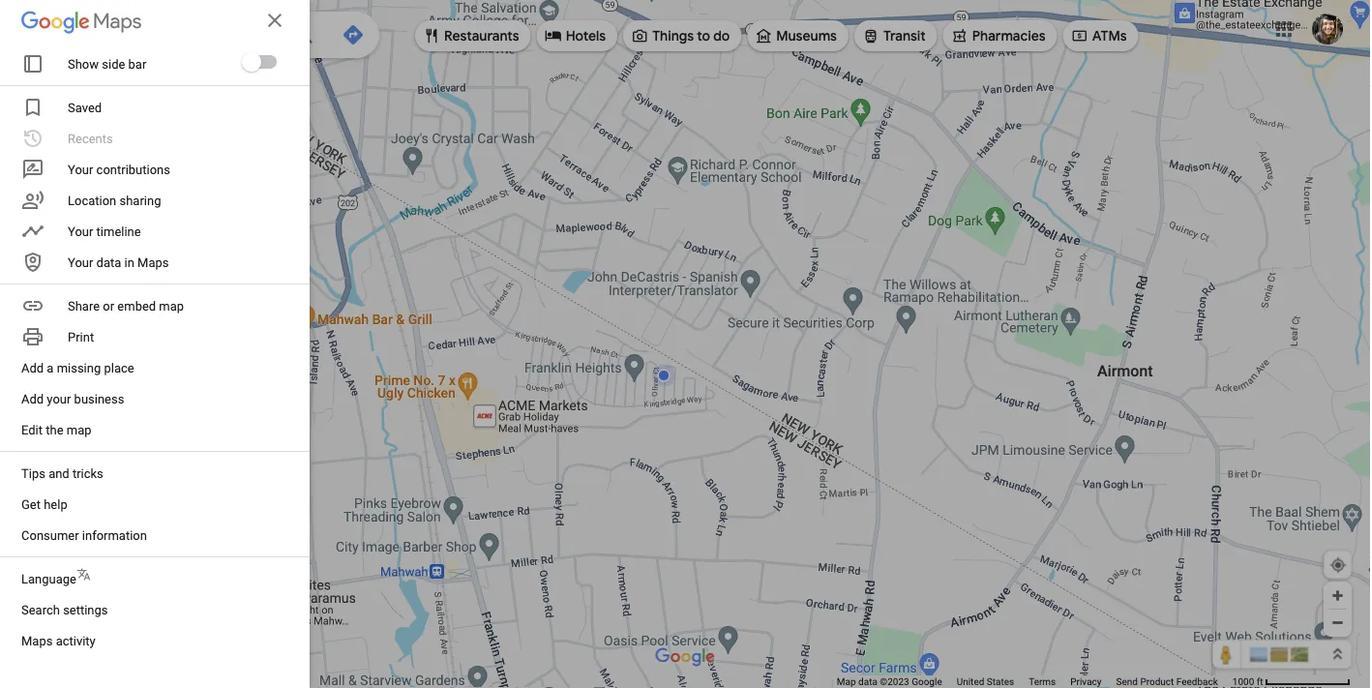 Task type: locate. For each thing, give the bounding box(es) containing it.
show your location image
[[1330, 557, 1348, 574]]

saved button
[[21, 96, 289, 119]]

atms
[[1093, 27, 1128, 45]]

1 horizontal spatial maps
[[138, 255, 169, 270]]

search settings
[[21, 603, 108, 617]]

help
[[44, 497, 67, 512]]

activity
[[56, 634, 96, 648]]

embed
[[117, 299, 156, 313]]

your data in maps link
[[21, 251, 289, 274]]

0 vertical spatial add
[[21, 361, 44, 375]]

data left in on the top of the page
[[96, 255, 121, 270]]

your up location
[[68, 162, 93, 177]]

1 vertical spatial your
[[68, 224, 93, 239]]

google
[[912, 676, 943, 688]]

tips and tricks button
[[21, 462, 289, 485]]

1 horizontal spatial data
[[859, 676, 878, 688]]

1 horizontal spatial map
[[159, 299, 184, 313]]

maps
[[138, 255, 169, 270], [21, 634, 53, 648]]

footer
[[837, 676, 1233, 688]]

 things to do
[[631, 25, 730, 46]]

map
[[159, 299, 184, 313], [67, 423, 91, 437]]

your timeline link
[[21, 220, 289, 243]]

to
[[697, 27, 711, 45]]

location sharing button
[[21, 189, 289, 212]]

your
[[68, 162, 93, 177], [68, 224, 93, 239], [68, 255, 93, 270]]

show street view coverage image
[[1213, 640, 1242, 669]]

maps right in on the top of the page
[[138, 255, 169, 270]]

0 vertical spatial map
[[159, 299, 184, 313]]

zoom out image
[[1331, 616, 1346, 630]]

location
[[68, 193, 116, 208]]

 atms
[[1071, 25, 1128, 46]]

2 add from the top
[[21, 392, 44, 406]]

consumer
[[21, 528, 79, 543]]

1000
[[1233, 676, 1255, 688]]

map data ©2023 google
[[837, 676, 943, 688]]

and
[[49, 466, 69, 481]]

maps down search
[[21, 634, 53, 648]]

1 vertical spatial maps
[[21, 634, 53, 648]]

footer containing map data ©2023 google
[[837, 676, 1233, 688]]

ft
[[1257, 676, 1264, 688]]


[[863, 25, 880, 46]]

consumer information
[[21, 528, 147, 543]]

tips and tricks
[[21, 466, 103, 481]]

3 your from the top
[[68, 255, 93, 270]]

data inside "link"
[[96, 255, 121, 270]]

google maps image
[[21, 6, 148, 37]]

zoom in image
[[1331, 589, 1346, 603]]

add for add a missing place
[[21, 361, 44, 375]]

product
[[1141, 676, 1175, 688]]

map right embed
[[159, 299, 184, 313]]

add inside add your business link
[[21, 392, 44, 406]]

your down your timeline
[[68, 255, 93, 270]]

1000 ft
[[1233, 676, 1264, 688]]


[[1071, 25, 1089, 46]]

0 horizontal spatial map
[[67, 423, 91, 437]]

timeline
[[96, 224, 141, 239]]

sharing
[[120, 193, 161, 208]]

send product feedback
[[1117, 676, 1219, 688]]

transit
[[884, 27, 926, 45]]

2 vertical spatial your
[[68, 255, 93, 270]]

add left a
[[21, 361, 44, 375]]

bar
[[128, 57, 147, 71]]

missing
[[57, 361, 101, 375]]

 museums
[[755, 25, 837, 46]]

add left your
[[21, 392, 44, 406]]

maps inside button
[[21, 634, 53, 648]]

search
[[21, 603, 60, 617]]

your contributions button
[[21, 158, 289, 181]]

0 vertical spatial maps
[[138, 255, 169, 270]]

add inside add a missing place button
[[21, 361, 44, 375]]

tips
[[21, 466, 45, 481]]

your inside button
[[68, 162, 93, 177]]

data
[[96, 255, 121, 270], [859, 676, 878, 688]]

things
[[653, 27, 694, 45]]

1 add from the top
[[21, 361, 44, 375]]

1000 ft button
[[1233, 676, 1352, 688]]

side
[[102, 57, 125, 71]]

pharmacies
[[973, 27, 1046, 45]]

privacy
[[1071, 676, 1102, 688]]

maps activity button
[[21, 629, 289, 653]]

footer inside google maps element
[[837, 676, 1233, 688]]

add for add your business
[[21, 392, 44, 406]]

2 your from the top
[[68, 224, 93, 239]]

your down location
[[68, 224, 93, 239]]

0 vertical spatial data
[[96, 255, 121, 270]]

museums
[[777, 27, 837, 45]]

Show side bar checkbox
[[242, 52, 277, 72]]

1 vertical spatial add
[[21, 392, 44, 406]]

contributions
[[96, 162, 170, 177]]

send product feedback button
[[1117, 676, 1219, 688]]

your inside "link"
[[68, 255, 93, 270]]

place
[[104, 361, 134, 375]]

1 vertical spatial data
[[859, 676, 878, 688]]

your data in maps
[[68, 255, 169, 270]]

1 vertical spatial map
[[67, 423, 91, 437]]

settings
[[63, 603, 108, 617]]


[[755, 25, 773, 46]]

0 vertical spatial your
[[68, 162, 93, 177]]

0 horizontal spatial data
[[96, 255, 121, 270]]

 hotels
[[545, 25, 606, 46]]

0 horizontal spatial maps
[[21, 634, 53, 648]]

 pharmacies
[[951, 25, 1046, 46]]


[[27, 642, 45, 664]]

map right the
[[67, 423, 91, 437]]

1 your from the top
[[68, 162, 93, 177]]

data right map
[[859, 676, 878, 688]]



Task type: describe. For each thing, give the bounding box(es) containing it.
get help button
[[21, 493, 289, 516]]

united states button
[[957, 676, 1015, 688]]

the
[[46, 423, 63, 437]]

edit the map button
[[21, 418, 289, 441]]

google account: giulia masi  
(giulia.masi@adept.ai) image
[[1313, 14, 1344, 45]]

united
[[957, 676, 985, 688]]

get
[[21, 497, 41, 512]]

your contributions
[[68, 162, 170, 177]]

states
[[987, 676, 1015, 688]]

 transit
[[863, 25, 926, 46]]

 button
[[15, 12, 70, 62]]

data for map
[[859, 676, 878, 688]]


[[631, 25, 649, 46]]

a
[[47, 361, 54, 375]]

maps activity
[[21, 634, 96, 648]]

©2023
[[880, 676, 910, 688]]

hotels
[[566, 27, 606, 45]]

your for your data in maps
[[68, 255, 93, 270]]

united states
[[957, 676, 1015, 688]]

in
[[124, 255, 134, 270]]

print
[[68, 330, 94, 344]]

terms
[[1029, 676, 1057, 688]]

your for your timeline
[[68, 224, 93, 239]]

show side bar image
[[242, 52, 261, 72]]

saved
[[68, 100, 102, 115]]

get help
[[21, 497, 67, 512]]

 search field
[[15, 12, 380, 62]]


[[951, 25, 969, 46]]

or
[[103, 299, 114, 313]]

 restaurants
[[423, 25, 520, 46]]

edit the map
[[21, 423, 91, 437]]

language
[[21, 572, 76, 586]]

maps inside "link"
[[138, 255, 169, 270]]

your timeline
[[68, 224, 141, 239]]

privacy button
[[1071, 676, 1102, 688]]

edit
[[21, 423, 43, 437]]

send
[[1117, 676, 1139, 688]]

your for your contributions
[[68, 162, 93, 177]]

show side bar
[[68, 57, 147, 71]]

search settings button
[[21, 598, 289, 622]]

do
[[714, 27, 730, 45]]

share or embed map
[[68, 299, 184, 313]]


[[423, 25, 441, 46]]

data for your
[[96, 255, 121, 270]]

information
[[82, 528, 147, 543]]

 layers
[[27, 642, 78, 664]]

map
[[837, 676, 856, 688]]

settings menu
[[0, 0, 310, 688]]

tricks
[[73, 466, 103, 481]]

add a missing place button
[[21, 356, 289, 380]]

feedback
[[1177, 676, 1219, 688]]


[[545, 25, 562, 46]]

your
[[47, 392, 71, 406]]

add a missing place
[[21, 361, 134, 375]]


[[31, 21, 54, 49]]

business
[[74, 392, 124, 406]]

location sharing
[[68, 193, 161, 208]]

layers
[[47, 648, 78, 660]]

consumer information button
[[21, 524, 289, 547]]

show
[[68, 57, 99, 71]]

print button
[[21, 325, 289, 349]]

add your business link
[[21, 387, 289, 411]]

terms button
[[1029, 676, 1057, 688]]

language button
[[21, 567, 289, 591]]

restaurants
[[444, 27, 520, 45]]

share
[[68, 299, 100, 313]]

share or embed map button
[[21, 294, 289, 318]]

add your business
[[21, 392, 124, 406]]

google maps element
[[0, 0, 1372, 688]]



Task type: vqa. For each thing, say whether or not it's contained in the screenshot.
"search field" containing Airlines
no



